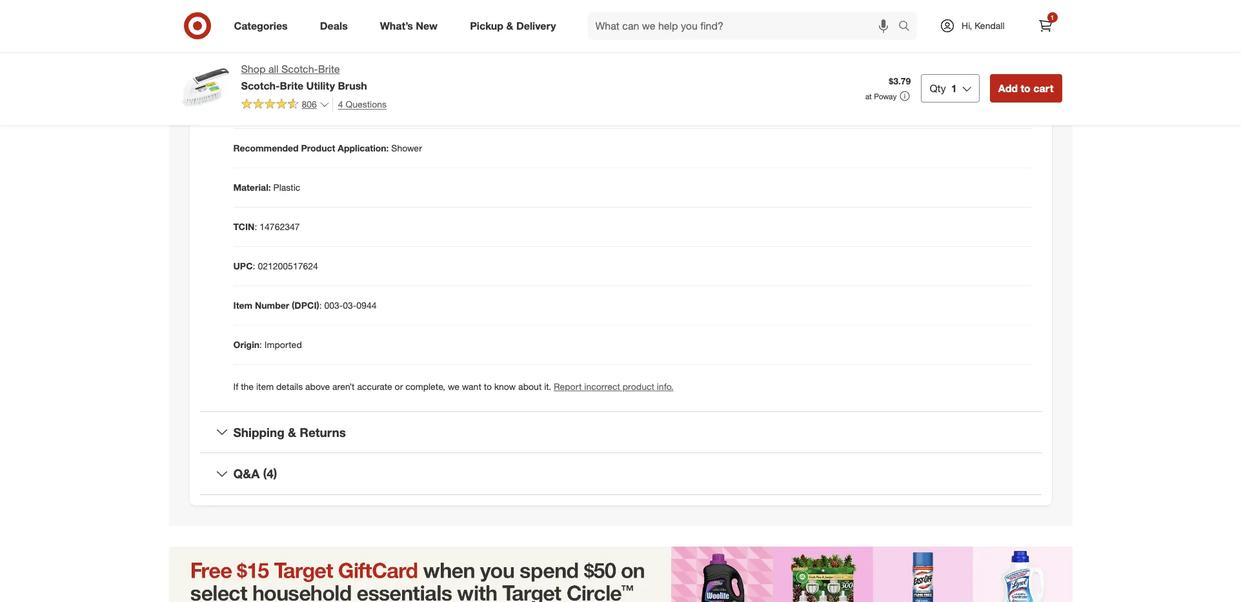 Task type: vqa. For each thing, say whether or not it's contained in the screenshot.
2nd Purina Fancy Feast Classic Pate Wet Cat Food Can - 3oz link Fancy
no



Task type: locate. For each thing, give the bounding box(es) containing it.
1 vertical spatial brite
[[280, 79, 303, 92]]

0 vertical spatial to
[[1021, 82, 1031, 95]]

upc : 021200517624
[[233, 260, 318, 271]]

search button
[[893, 12, 924, 43]]

application: down "4 questions" link
[[338, 142, 389, 153]]

1 right qty
[[951, 82, 957, 95]]

poway
[[874, 92, 897, 101]]

material:
[[233, 182, 271, 193]]

1 horizontal spatial 1
[[1051, 14, 1054, 21]]

1 vertical spatial 1
[[951, 82, 957, 95]]

pickup & delivery link
[[459, 12, 572, 40]]

what's
[[380, 19, 413, 32]]

4
[[338, 99, 343, 110]]

hi, kendall
[[962, 20, 1005, 31]]

recommended surface application:
[[233, 103, 388, 114]]

1 recommended from the top
[[233, 103, 299, 114]]

product
[[301, 142, 335, 153]]

item
[[256, 381, 274, 392]]

0 horizontal spatial to
[[484, 381, 492, 392]]

1 horizontal spatial &
[[506, 19, 513, 32]]

origin : imported
[[233, 339, 302, 350]]

add to cart
[[998, 82, 1054, 95]]

1
[[1051, 14, 1054, 21], [951, 82, 957, 95]]

what's new link
[[369, 12, 454, 40]]

03-
[[343, 300, 356, 311]]

1 vertical spatial recommended
[[233, 142, 299, 153]]

recommended up material: plastic
[[233, 142, 299, 153]]

q&a
[[233, 467, 260, 482]]

scotch- right all
[[281, 63, 318, 76]]

0 vertical spatial brite
[[318, 63, 340, 76]]

cart
[[1034, 82, 1054, 95]]

& for pickup
[[506, 19, 513, 32]]

recommended down sustainability
[[233, 103, 299, 114]]

the
[[241, 381, 254, 392]]

:
[[255, 221, 257, 232], [253, 260, 255, 271], [319, 300, 322, 311], [260, 339, 262, 350]]

0 vertical spatial recommended
[[233, 103, 299, 114]]

: left 14762347
[[255, 221, 257, 232]]

: for 14762347
[[255, 221, 257, 232]]

all
[[268, 63, 279, 76]]

: left 021200517624
[[253, 260, 255, 271]]

info.
[[657, 381, 674, 392]]

to right add
[[1021, 82, 1031, 95]]

& inside dropdown button
[[288, 425, 296, 440]]

1 right kendall
[[1051, 14, 1054, 21]]

003-
[[324, 300, 343, 311]]

delivery
[[516, 19, 556, 32]]

(dpci)
[[292, 300, 319, 311]]

features:
[[233, 24, 273, 35]]

accurate
[[357, 381, 392, 392]]

1 vertical spatial application:
[[338, 142, 389, 153]]

0 vertical spatial &
[[506, 19, 513, 32]]

0 vertical spatial scotch-
[[281, 63, 318, 76]]

shower
[[391, 142, 422, 153]]

plastic
[[273, 182, 300, 193]]

0 horizontal spatial &
[[288, 425, 296, 440]]

recommended for recommended product application: shower
[[233, 142, 299, 153]]

1 vertical spatial &
[[288, 425, 296, 440]]

2 recommended from the top
[[233, 142, 299, 153]]

about
[[518, 381, 542, 392]]

scotch- down sustainability
[[241, 79, 280, 92]]

to
[[1021, 82, 1031, 95], [484, 381, 492, 392]]

scotch-
[[281, 63, 318, 76], [241, 79, 280, 92]]

cruelty-
[[329, 64, 361, 75]]

1 horizontal spatial to
[[1021, 82, 1031, 95]]

shop
[[241, 63, 266, 76]]

& left returns
[[288, 425, 296, 440]]

application: down brush
[[337, 103, 388, 114]]

shipping & returns button
[[200, 412, 1041, 453]]

qty 1
[[930, 82, 957, 95]]

brite up 806 link
[[280, 79, 303, 92]]

0 horizontal spatial 1
[[951, 82, 957, 95]]

origin
[[233, 339, 260, 350]]

&
[[506, 19, 513, 32], [288, 425, 296, 440]]

tcin
[[233, 221, 255, 232]]

1 horizontal spatial brite
[[318, 63, 340, 76]]

0 horizontal spatial brite
[[280, 79, 303, 92]]

to inside button
[[1021, 82, 1031, 95]]

0 horizontal spatial scotch-
[[241, 79, 280, 92]]

shipping & returns
[[233, 425, 346, 440]]

recommended
[[233, 103, 299, 114], [233, 142, 299, 153]]

application:
[[337, 103, 388, 114], [338, 142, 389, 153]]

0 vertical spatial application:
[[337, 103, 388, 114]]

: left "imported"
[[260, 339, 262, 350]]

What can we help you find? suggestions appear below search field
[[588, 12, 902, 40]]

806
[[302, 99, 317, 110]]

brite
[[318, 63, 340, 76], [280, 79, 303, 92]]

& right pickup
[[506, 19, 513, 32]]

or
[[395, 381, 403, 392]]

$3.79
[[889, 76, 911, 86]]

application: for surface
[[337, 103, 388, 114]]

to right want
[[484, 381, 492, 392]]

brite up utility
[[318, 63, 340, 76]]

material: plastic
[[233, 182, 300, 193]]

image of scotch-brite utility brush image
[[179, 62, 231, 114]]



Task type: describe. For each thing, give the bounding box(es) containing it.
add
[[998, 82, 1018, 95]]

questions
[[346, 99, 387, 110]]

recommended for recommended surface application:
[[233, 103, 299, 114]]

brush
[[338, 79, 367, 92]]

item
[[233, 300, 252, 311]]

shipping
[[233, 425, 285, 440]]

imported
[[265, 339, 302, 350]]

1 link
[[1031, 12, 1060, 40]]

surface
[[301, 103, 335, 114]]

above
[[305, 381, 330, 392]]

aren't
[[332, 381, 355, 392]]

upc
[[233, 260, 253, 271]]

021200517624
[[258, 260, 318, 271]]

pickup & delivery
[[470, 19, 556, 32]]

application: for product
[[338, 142, 389, 153]]

kendall
[[975, 20, 1005, 31]]

deals link
[[309, 12, 364, 40]]

806 link
[[241, 97, 330, 113]]

q&a (4) button
[[200, 454, 1041, 495]]

sustainability
[[233, 64, 291, 75]]

1 vertical spatial to
[[484, 381, 492, 392]]

advertisement region
[[169, 547, 1072, 603]]

: for 021200517624
[[253, 260, 255, 271]]

want
[[462, 381, 481, 392]]

product
[[623, 381, 654, 392]]

(4)
[[263, 467, 277, 482]]

sustainability claims: cruelty-free
[[233, 64, 379, 75]]

utility
[[306, 79, 335, 92]]

know
[[494, 381, 516, 392]]

free
[[361, 64, 379, 75]]

if the item details above aren't accurate or complete, we want to know about it. report incorrect product info.
[[233, 381, 674, 392]]

& for shipping
[[288, 425, 296, 440]]

pickup
[[470, 19, 504, 32]]

it.
[[544, 381, 551, 392]]

: for imported
[[260, 339, 262, 350]]

complete,
[[405, 381, 445, 392]]

new
[[416, 19, 438, 32]]

categories link
[[223, 12, 304, 40]]

hi,
[[962, 20, 972, 31]]

if
[[233, 381, 238, 392]]

incorrect
[[584, 381, 620, 392]]

reusable
[[276, 24, 313, 35]]

4 questions link
[[332, 97, 387, 112]]

number
[[255, 300, 289, 311]]

q&a (4)
[[233, 467, 277, 482]]

1 vertical spatial scotch-
[[241, 79, 280, 92]]

tcin : 14762347
[[233, 221, 300, 232]]

0 vertical spatial 1
[[1051, 14, 1054, 21]]

features: reusable
[[233, 24, 313, 35]]

at poway
[[865, 92, 897, 101]]

add to cart button
[[990, 74, 1062, 103]]

returns
[[300, 425, 346, 440]]

what's new
[[380, 19, 438, 32]]

0944
[[356, 300, 377, 311]]

search
[[893, 20, 924, 33]]

details
[[276, 381, 303, 392]]

deals
[[320, 19, 348, 32]]

qty
[[930, 82, 946, 95]]

: left the 003-
[[319, 300, 322, 311]]

item number (dpci) : 003-03-0944
[[233, 300, 377, 311]]

report incorrect product info. button
[[554, 381, 674, 393]]

14762347
[[260, 221, 300, 232]]

1 horizontal spatial scotch-
[[281, 63, 318, 76]]

we
[[448, 381, 460, 392]]

report
[[554, 381, 582, 392]]

at
[[865, 92, 872, 101]]

claims:
[[294, 64, 326, 75]]

shop all scotch-brite scotch-brite utility brush
[[241, 63, 367, 92]]

4 questions
[[338, 99, 387, 110]]

recommended product application: shower
[[233, 142, 422, 153]]

categories
[[234, 19, 288, 32]]



